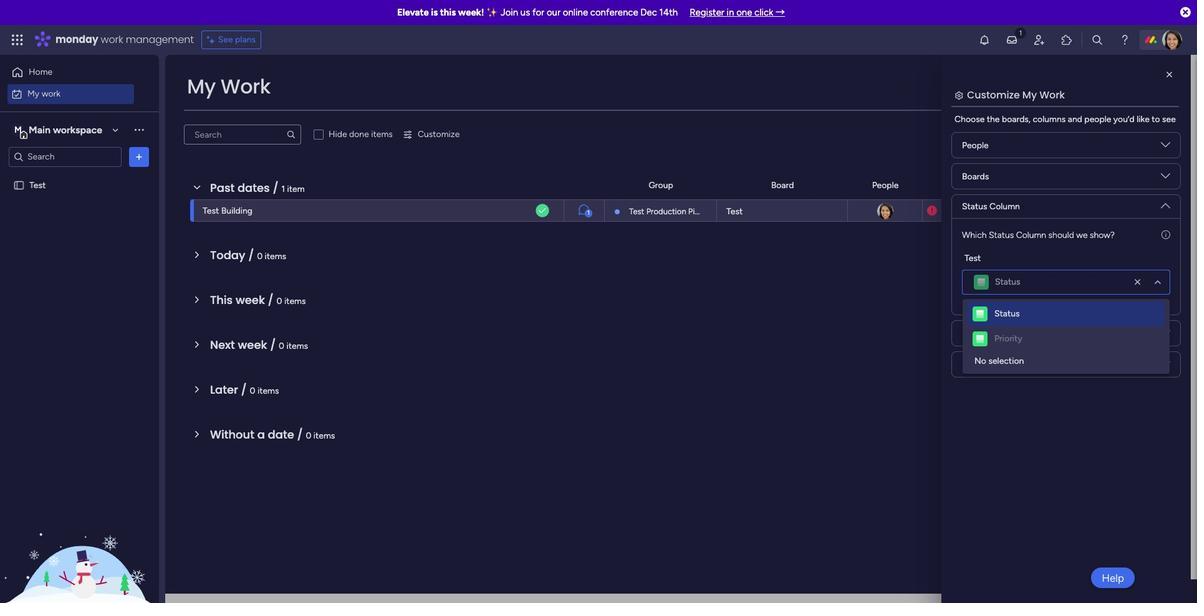 Task type: describe. For each thing, give the bounding box(es) containing it.
building
[[221, 206, 253, 216]]

test for test heading
[[965, 253, 981, 264]]

on
[[1062, 206, 1072, 216]]

working on it
[[1028, 206, 1080, 216]]

without
[[210, 427, 255, 443]]

see plans button
[[201, 31, 261, 49]]

register in one click →
[[690, 7, 785, 18]]

v2 info image
[[1162, 229, 1171, 242]]

date column
[[963, 328, 1014, 339]]

conference
[[591, 7, 639, 18]]

/ right today
[[248, 248, 254, 263]]

items right "done"
[[371, 129, 393, 140]]

dec 12
[[954, 206, 979, 216]]

boards,
[[1002, 114, 1031, 125]]

elevate is this week! ✨ join us for our online conference dec 14th
[[397, 7, 678, 18]]

column for status column
[[990, 201, 1020, 212]]

/ right later
[[241, 382, 247, 398]]

0 inside this week / 0 items
[[277, 296, 282, 307]]

this
[[440, 7, 456, 18]]

selection
[[989, 356, 1024, 367]]

elevate
[[397, 7, 429, 18]]

lottie animation element
[[0, 478, 159, 604]]

show?
[[1090, 230, 1115, 241]]

1 vertical spatial dec
[[954, 206, 969, 216]]

one
[[737, 7, 753, 18]]

workspace image
[[12, 123, 24, 137]]

test list box
[[0, 172, 159, 364]]

lottie animation image
[[0, 478, 159, 604]]

test building
[[203, 206, 253, 216]]

date for date column
[[963, 328, 981, 339]]

hide
[[329, 129, 347, 140]]

test for test production pipeline
[[629, 207, 645, 216]]

test for test building
[[203, 206, 219, 216]]

which status column should we show?
[[963, 230, 1115, 241]]

1 horizontal spatial priority
[[995, 334, 1023, 344]]

status column
[[963, 201, 1020, 212]]

m
[[14, 124, 22, 135]]

✨
[[487, 7, 499, 18]]

options image
[[133, 151, 145, 163]]

it
[[1075, 206, 1080, 216]]

management
[[126, 32, 194, 47]]

a
[[257, 427, 265, 443]]

items inside today / 0 items
[[265, 251, 286, 262]]

main workspace
[[29, 124, 102, 136]]

group
[[649, 180, 674, 191]]

today
[[210, 248, 245, 263]]

see
[[218, 34, 233, 45]]

register in one click → link
[[690, 7, 785, 18]]

1 vertical spatial people
[[872, 180, 899, 191]]

test production pipeline
[[629, 207, 717, 216]]

item
[[287, 184, 305, 195]]

click
[[755, 7, 774, 18]]

1 horizontal spatial james peterson image
[[1163, 30, 1183, 50]]

0 vertical spatial people
[[963, 140, 989, 151]]

invite members image
[[1034, 34, 1046, 46]]

0 inside later / 0 items
[[250, 386, 255, 397]]

should
[[1049, 230, 1075, 241]]

in
[[727, 7, 735, 18]]

0 horizontal spatial dec
[[641, 7, 657, 18]]

today / 0 items
[[210, 248, 286, 263]]

no
[[975, 356, 987, 367]]

Search in workspace field
[[26, 150, 104, 164]]

register
[[690, 7, 725, 18]]

Filter dashboard by text search field
[[184, 125, 301, 145]]

next week / 0 items
[[210, 337, 308, 353]]

board
[[771, 180, 794, 191]]

test right pipeline
[[727, 206, 743, 217]]

1 inside 1 button
[[588, 210, 590, 217]]

choose
[[955, 114, 985, 125]]

apps image
[[1061, 34, 1074, 46]]

home
[[29, 67, 53, 77]]

boards
[[963, 171, 990, 182]]

join
[[501, 7, 518, 18]]

help image
[[1119, 34, 1132, 46]]

items inside next week / 0 items
[[287, 341, 308, 352]]

12
[[971, 206, 979, 216]]

to
[[1152, 114, 1161, 125]]

my inside main content
[[1023, 88, 1037, 102]]

see
[[1163, 114, 1176, 125]]

our
[[547, 7, 561, 18]]

help
[[1102, 572, 1125, 585]]

test group
[[963, 252, 1171, 295]]

column down working
[[1017, 230, 1047, 241]]

and
[[1068, 114, 1083, 125]]

low
[[1133, 206, 1149, 216]]

1 inside past dates / 1 item
[[282, 184, 285, 195]]

customize button
[[398, 125, 465, 145]]



Task type: vqa. For each thing, say whether or not it's contained in the screenshot.
place. in the Manage every aspect of your job search more effectively in one place.
no



Task type: locate. For each thing, give the bounding box(es) containing it.
dapulse dropdown down arrow image right low
[[1162, 196, 1171, 211]]

1 image
[[1016, 26, 1027, 40]]

work for monday
[[101, 32, 123, 47]]

week right next
[[238, 337, 267, 353]]

my down see plans button
[[187, 72, 216, 100]]

no selection
[[975, 356, 1024, 367]]

v2 overdue deadline image
[[928, 205, 938, 217]]

0 vertical spatial week
[[236, 293, 265, 308]]

work down plans
[[221, 72, 271, 100]]

0 vertical spatial dec
[[641, 7, 657, 18]]

2 horizontal spatial my
[[1023, 88, 1037, 102]]

priority column
[[963, 360, 1023, 370]]

my work
[[187, 72, 271, 100]]

dapulse dropdown down arrow image down see
[[1162, 140, 1171, 154]]

0 horizontal spatial people
[[872, 180, 899, 191]]

dec
[[641, 7, 657, 18], [954, 206, 969, 216]]

workspace options image
[[133, 124, 145, 136]]

past
[[210, 180, 235, 196]]

public board image
[[13, 179, 25, 191]]

week
[[236, 293, 265, 308], [238, 337, 267, 353]]

date up no
[[963, 328, 981, 339]]

my work button
[[7, 84, 134, 104]]

2 dapulse dropdown down arrow image from the top
[[1162, 172, 1171, 186]]

0 horizontal spatial work
[[221, 72, 271, 100]]

1
[[282, 184, 285, 195], [588, 210, 590, 217]]

help button
[[1092, 568, 1135, 589]]

test heading
[[965, 252, 981, 265]]

working
[[1028, 206, 1060, 216]]

0 down this week / 0 items
[[279, 341, 285, 352]]

main content
[[165, 55, 1191, 604]]

my for my work
[[27, 88, 39, 99]]

1 horizontal spatial my
[[187, 72, 216, 100]]

1 horizontal spatial people
[[963, 140, 989, 151]]

later / 0 items
[[210, 382, 279, 398]]

1 horizontal spatial work
[[1040, 88, 1065, 102]]

see plans
[[218, 34, 256, 45]]

1 horizontal spatial customize
[[968, 88, 1020, 102]]

1 dapulse dropdown down arrow image from the top
[[1162, 140, 1171, 154]]

dapulse dropdown down arrow image up v2 info image
[[1162, 172, 1171, 186]]

0 inside without a date / 0 items
[[306, 431, 312, 442]]

past dates / 1 item
[[210, 180, 305, 196]]

0 horizontal spatial priority
[[963, 360, 990, 370]]

column
[[990, 201, 1020, 212], [1017, 230, 1047, 241], [983, 328, 1014, 339], [993, 360, 1023, 370]]

test down which at the top right of the page
[[965, 253, 981, 264]]

column up no selection
[[983, 328, 1014, 339]]

dapulse dropdown down arrow image for boards
[[1162, 172, 1171, 186]]

1 horizontal spatial 1
[[588, 210, 590, 217]]

0 inside today / 0 items
[[257, 251, 263, 262]]

like
[[1137, 114, 1150, 125]]

dapulse dropdown down arrow image up dapulse dropdown down arrow icon at the right of page
[[1162, 329, 1171, 343]]

column for date column
[[983, 328, 1014, 339]]

my inside "button"
[[27, 88, 39, 99]]

items inside later / 0 items
[[258, 386, 279, 397]]

next
[[210, 337, 235, 353]]

search everything image
[[1092, 34, 1104, 46]]

items up next week / 0 items
[[284, 296, 306, 307]]

my
[[187, 72, 216, 100], [1023, 88, 1037, 102], [27, 88, 39, 99]]

later
[[210, 382, 238, 398]]

items up this week / 0 items
[[265, 251, 286, 262]]

0 horizontal spatial 1
[[282, 184, 285, 195]]

3 dapulse dropdown down arrow image from the top
[[1162, 196, 1171, 211]]

hide done items
[[329, 129, 393, 140]]

inbox image
[[1006, 34, 1019, 46]]

0 horizontal spatial my
[[27, 88, 39, 99]]

columns
[[1033, 114, 1066, 125]]

we
[[1077, 230, 1088, 241]]

0 inside next week / 0 items
[[279, 341, 285, 352]]

column for priority column
[[993, 360, 1023, 370]]

priority
[[1128, 180, 1156, 191], [995, 334, 1023, 344], [963, 360, 990, 370]]

/ right "date"
[[297, 427, 303, 443]]

test right public board icon
[[29, 180, 46, 191]]

customize for customize my work
[[968, 88, 1020, 102]]

dapulse dropdown down arrow image for date column
[[1162, 329, 1171, 343]]

week right this
[[236, 293, 265, 308]]

0 vertical spatial date
[[958, 180, 976, 191]]

test inside group
[[965, 253, 981, 264]]

date
[[958, 180, 976, 191], [963, 328, 981, 339]]

date for date
[[958, 180, 976, 191]]

0 vertical spatial james peterson image
[[1163, 30, 1183, 50]]

1 horizontal spatial work
[[101, 32, 123, 47]]

test down past
[[203, 206, 219, 216]]

→
[[776, 7, 785, 18]]

4 dapulse dropdown down arrow image from the top
[[1162, 329, 1171, 343]]

items
[[371, 129, 393, 140], [265, 251, 286, 262], [284, 296, 306, 307], [287, 341, 308, 352], [258, 386, 279, 397], [314, 431, 335, 442]]

online
[[563, 7, 588, 18]]

search image
[[286, 130, 296, 140]]

workspace selection element
[[12, 123, 104, 139]]

1 vertical spatial 1
[[588, 210, 590, 217]]

monday
[[56, 32, 98, 47]]

/ left item at the top left of the page
[[273, 180, 279, 196]]

1 vertical spatial priority
[[995, 334, 1023, 344]]

option
[[0, 174, 159, 177]]

1 vertical spatial date
[[963, 328, 981, 339]]

notifications image
[[979, 34, 991, 46]]

/ up next week / 0 items
[[268, 293, 274, 308]]

work right monday
[[101, 32, 123, 47]]

james peterson image right help image
[[1163, 30, 1183, 50]]

this week / 0 items
[[210, 293, 306, 308]]

0 vertical spatial customize
[[968, 88, 1020, 102]]

0 vertical spatial 1
[[282, 184, 285, 195]]

0 right later
[[250, 386, 255, 397]]

/ down this week / 0 items
[[270, 337, 276, 353]]

main content containing past dates /
[[165, 55, 1191, 604]]

1 vertical spatial james peterson image
[[876, 202, 895, 221]]

work down home
[[42, 88, 61, 99]]

choose the boards, columns and people you'd like to see
[[955, 114, 1176, 125]]

customize inside button
[[418, 129, 460, 140]]

status
[[1042, 180, 1067, 191], [963, 201, 988, 212], [989, 230, 1014, 241], [996, 277, 1021, 288], [995, 309, 1020, 319]]

None search field
[[184, 125, 301, 145]]

production
[[647, 207, 687, 216]]

people
[[963, 140, 989, 151], [872, 180, 899, 191]]

which
[[963, 230, 987, 241]]

items inside this week / 0 items
[[284, 296, 306, 307]]

/
[[273, 180, 279, 196], [248, 248, 254, 263], [268, 293, 274, 308], [270, 337, 276, 353], [241, 382, 247, 398], [297, 427, 303, 443]]

week!
[[458, 7, 484, 18]]

workspace
[[53, 124, 102, 136]]

dapulse dropdown down arrow image for status column
[[1162, 196, 1171, 211]]

work
[[101, 32, 123, 47], [42, 88, 61, 99]]

test inside list box
[[29, 180, 46, 191]]

pipeline
[[689, 207, 717, 216]]

2 horizontal spatial priority
[[1128, 180, 1156, 191]]

work for my
[[42, 88, 61, 99]]

0 right today
[[257, 251, 263, 262]]

0 up next week / 0 items
[[277, 296, 282, 307]]

0 horizontal spatial work
[[42, 88, 61, 99]]

customize for customize
[[418, 129, 460, 140]]

0 horizontal spatial customize
[[418, 129, 460, 140]]

1 button
[[564, 200, 604, 222]]

for
[[533, 7, 545, 18]]

0 horizontal spatial james peterson image
[[876, 202, 895, 221]]

column right no
[[993, 360, 1023, 370]]

this
[[210, 293, 233, 308]]

james peterson image left v2 overdue deadline icon
[[876, 202, 895, 221]]

dates
[[238, 180, 270, 196]]

the
[[987, 114, 1000, 125]]

1 vertical spatial customize
[[418, 129, 460, 140]]

items right "date"
[[314, 431, 335, 442]]

1 horizontal spatial dec
[[954, 206, 969, 216]]

dapulse dropdown down arrow image
[[1162, 360, 1171, 374]]

home button
[[7, 62, 134, 82]]

priority up low
[[1128, 180, 1156, 191]]

date up 'dec 12'
[[958, 180, 976, 191]]

dapulse dropdown down arrow image for people
[[1162, 140, 1171, 154]]

work inside "my work" "button"
[[42, 88, 61, 99]]

james peterson image
[[1163, 30, 1183, 50], [876, 202, 895, 221]]

items down this week / 0 items
[[287, 341, 308, 352]]

0 vertical spatial work
[[101, 32, 123, 47]]

priority up selection
[[995, 334, 1023, 344]]

week for this
[[236, 293, 265, 308]]

select product image
[[11, 34, 24, 46]]

2 vertical spatial priority
[[963, 360, 990, 370]]

my up boards,
[[1023, 88, 1037, 102]]

1 vertical spatial work
[[42, 88, 61, 99]]

14th
[[660, 7, 678, 18]]

column right 12
[[990, 201, 1020, 212]]

test left production
[[629, 207, 645, 216]]

items inside without a date / 0 items
[[314, 431, 335, 442]]

0 vertical spatial priority
[[1128, 180, 1156, 191]]

test link
[[725, 200, 840, 223]]

my work
[[27, 88, 61, 99]]

work up the columns
[[1040, 88, 1065, 102]]

without a date / 0 items
[[210, 427, 335, 443]]

plans
[[235, 34, 256, 45]]

1 vertical spatial week
[[238, 337, 267, 353]]

people
[[1085, 114, 1112, 125]]

you'd
[[1114, 114, 1135, 125]]

dec left 12
[[954, 206, 969, 216]]

week for next
[[238, 337, 267, 353]]

customize my work
[[968, 88, 1065, 102]]

dec left 14th at the right of page
[[641, 7, 657, 18]]

us
[[521, 7, 530, 18]]

priority down date column
[[963, 360, 990, 370]]

my down home
[[27, 88, 39, 99]]

items up without a date / 0 items
[[258, 386, 279, 397]]

main
[[29, 124, 51, 136]]

0 right "date"
[[306, 431, 312, 442]]

status inside test group
[[996, 277, 1021, 288]]

done
[[349, 129, 369, 140]]

date
[[268, 427, 294, 443]]

monday work management
[[56, 32, 194, 47]]

is
[[431, 7, 438, 18]]

dapulse dropdown down arrow image
[[1162, 140, 1171, 154], [1162, 172, 1171, 186], [1162, 196, 1171, 211], [1162, 329, 1171, 343]]

my for my work
[[187, 72, 216, 100]]



